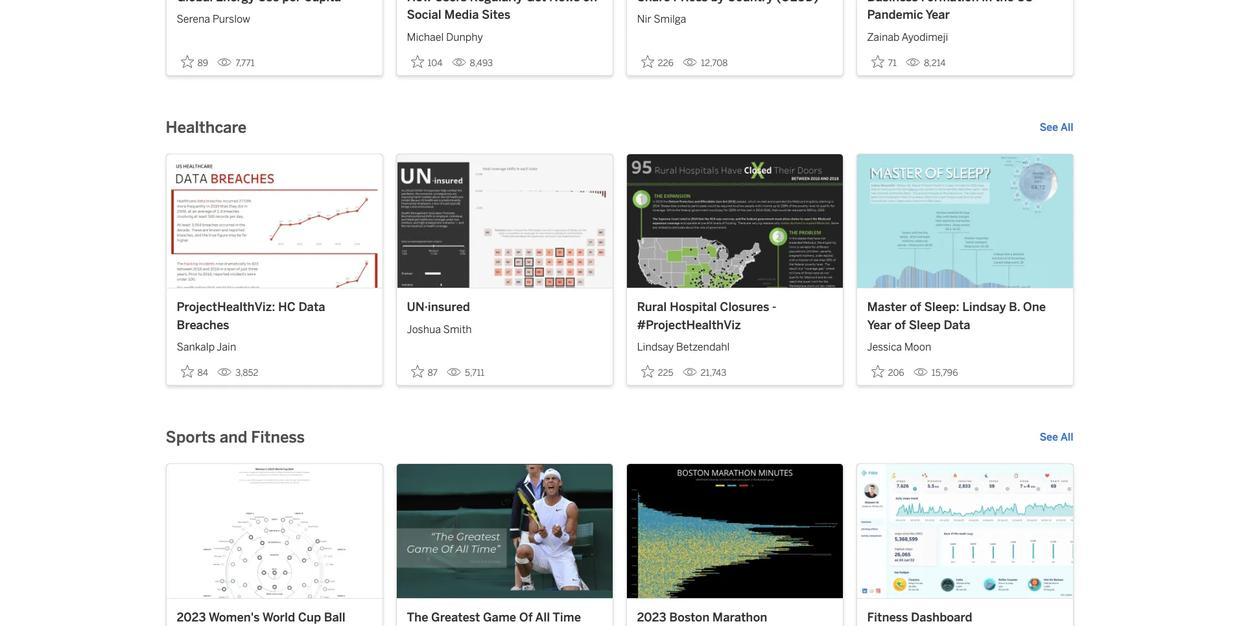 Task type: describe. For each thing, give the bounding box(es) containing it.
and
[[220, 428, 247, 447]]

see for healthcare
[[1040, 121, 1058, 134]]

see for sports and fitness
[[1040, 432, 1058, 444]]

jessica
[[867, 341, 902, 354]]

see all sports and fitness element
[[1040, 430, 1074, 446]]

206
[[888, 368, 905, 379]]

‫nir smilga‬‎ link
[[637, 7, 832, 28]]

michael dunphy
[[407, 31, 483, 43]]

the
[[407, 611, 428, 625]]

8,214 views element
[[901, 53, 951, 74]]

lindsay betzendahl link
[[637, 335, 832, 356]]

pandemic
[[867, 8, 923, 22]]

lindsay betzendahl
[[637, 341, 730, 354]]

‫nir smilga‬‎
[[637, 13, 686, 26]]

game
[[483, 611, 516, 625]]

Add Favorite button
[[177, 362, 212, 383]]

2023 women's world cup ball link
[[177, 610, 372, 626]]

us
[[1017, 0, 1033, 5]]

ayodimeji
[[902, 31, 948, 43]]

jessica moon link
[[867, 335, 1063, 356]]

12,708
[[701, 58, 728, 69]]

world
[[262, 611, 295, 625]]

all for sports and fitness
[[1061, 432, 1074, 444]]

all inside the greatest game of all time "link"
[[535, 611, 550, 625]]

projecthealthviz: hc data breaches link
[[177, 299, 372, 335]]

1 vertical spatial lindsay
[[637, 341, 674, 354]]

5,711 views element
[[442, 363, 490, 384]]

sleep:
[[924, 301, 960, 315]]

rural
[[637, 301, 667, 315]]

12,708 views element
[[678, 53, 733, 74]]

sports and fitness heading
[[166, 428, 305, 448]]

closures
[[720, 301, 769, 315]]

master
[[867, 301, 907, 315]]

see all for sports and fitness
[[1040, 432, 1074, 444]]

rural hospital closures - #projecthealthviz
[[637, 301, 777, 333]]

8,493 views element
[[447, 53, 498, 74]]

joshua
[[407, 324, 441, 336]]

serena purslow
[[177, 13, 250, 26]]

89
[[197, 58, 208, 69]]

see all link for sports and fitness
[[1040, 430, 1074, 446]]

smith
[[443, 324, 472, 336]]

sports
[[166, 428, 216, 447]]

104
[[428, 58, 443, 69]]

all for healthcare
[[1061, 121, 1074, 134]]

regularly
[[470, 0, 523, 5]]

Add Favorite button
[[867, 362, 908, 383]]

add favorite button for how users regularly get news on social media sites
[[407, 51, 447, 73]]

zainab ayodimeji
[[867, 31, 948, 43]]

time
[[553, 611, 581, 625]]

-
[[772, 301, 777, 315]]

users
[[435, 0, 467, 5]]

1 vertical spatial fitness
[[867, 611, 908, 625]]

data inside master of sleep: lindsay b. one year of sleep data
[[944, 318, 971, 333]]

8,214
[[924, 58, 946, 69]]

hospital
[[670, 301, 717, 315]]

sankalp jain link
[[177, 335, 372, 356]]

serena purslow link
[[177, 7, 372, 28]]

see all link for healthcare
[[1040, 120, 1074, 136]]

sites
[[482, 8, 511, 22]]

2023 boston marathon
[[637, 611, 767, 625]]

how users regularly get news on social media sites
[[407, 0, 597, 22]]

healthcare
[[166, 118, 247, 137]]

master of sleep: lindsay b. one year of sleep data link
[[867, 299, 1063, 335]]

serena
[[177, 13, 210, 26]]

business formation in the us pandemic year
[[867, 0, 1033, 22]]

8,493
[[470, 58, 493, 69]]

ball
[[324, 611, 346, 625]]

15,796 views element
[[908, 363, 963, 384]]

formation
[[921, 0, 979, 5]]

social
[[407, 8, 442, 22]]

smilga‬‎
[[654, 13, 686, 26]]

Add Favorite button
[[637, 362, 677, 383]]

15,796
[[932, 368, 958, 379]]

rural hospital closures - #projecthealthviz link
[[637, 299, 832, 335]]

master of sleep: lindsay b. one year of sleep data
[[867, 301, 1046, 333]]

betzendahl
[[676, 341, 730, 354]]

joshua smith
[[407, 324, 472, 336]]

3,852
[[236, 368, 259, 379]]

71
[[888, 58, 897, 69]]

un·insured link
[[407, 299, 602, 317]]

3,852 views element
[[212, 363, 264, 384]]

fitness inside heading
[[251, 428, 305, 447]]

5,711
[[465, 368, 485, 379]]

michael dunphy link
[[407, 25, 602, 45]]

boston
[[669, 611, 710, 625]]

add favorite button for business formation in the us pandemic year
[[867, 51, 901, 73]]

business formation in the us pandemic year link
[[867, 0, 1063, 25]]



Task type: vqa. For each thing, say whether or not it's contained in the screenshot.
the followers related to 592
no



Task type: locate. For each thing, give the bounding box(es) containing it.
see
[[1040, 121, 1058, 134], [1040, 432, 1058, 444]]

Add Favorite button
[[407, 362, 442, 383]]

0 horizontal spatial year
[[867, 318, 892, 333]]

1 see all from the top
[[1040, 121, 1074, 134]]

add favorite button containing 104
[[407, 51, 447, 73]]

sankalp
[[177, 341, 215, 354]]

Add Favorite button
[[407, 51, 447, 73], [637, 51, 678, 73], [867, 51, 901, 73]]

workbook thumbnail image
[[166, 154, 382, 288], [397, 154, 613, 288], [627, 154, 843, 288], [857, 154, 1073, 288], [166, 465, 382, 599], [397, 465, 613, 599], [627, 465, 843, 599], [857, 465, 1073, 599]]

add favorite button down ‫nir smilga‬‎
[[637, 51, 678, 73]]

greatest
[[431, 611, 480, 625]]

0 vertical spatial lindsay
[[963, 301, 1006, 315]]

projecthealthviz:
[[177, 301, 275, 315]]

21,743 views element
[[677, 363, 732, 384]]

year down formation
[[926, 8, 950, 22]]

zainab ayodimeji link
[[867, 25, 1063, 45]]

jain
[[217, 341, 236, 354]]

data inside projecthealthviz: hc data breaches
[[299, 301, 325, 315]]

year
[[926, 8, 950, 22], [867, 318, 892, 333]]

fitness dashboard link
[[867, 610, 1063, 626]]

breaches
[[177, 318, 229, 333]]

how users regularly get news on social media sites link
[[407, 0, 602, 25]]

the
[[995, 0, 1014, 5]]

add favorite button down zainab
[[867, 51, 901, 73]]

business
[[867, 0, 918, 5]]

add favorite button down michael
[[407, 51, 447, 73]]

1 horizontal spatial of
[[910, 301, 921, 315]]

see all link
[[1040, 120, 1074, 136], [1040, 430, 1074, 446]]

dunphy
[[446, 31, 483, 43]]

1 horizontal spatial year
[[926, 8, 950, 22]]

2023 for 2023 boston marathon
[[637, 611, 666, 625]]

healthcare heading
[[166, 117, 247, 138]]

2023 women's world cup ball
[[177, 611, 346, 625]]

2 2023 from the left
[[637, 611, 666, 625]]

0 vertical spatial see all
[[1040, 121, 1074, 134]]

Add Favorite button
[[177, 51, 212, 73]]

0 horizontal spatial data
[[299, 301, 325, 315]]

the greatest game of all time link
[[407, 610, 602, 626]]

un·insured
[[407, 301, 470, 315]]

sankalp jain
[[177, 341, 236, 354]]

2023
[[177, 611, 206, 625], [637, 611, 666, 625]]

0 vertical spatial fitness
[[251, 428, 305, 447]]

lindsay up 225 button
[[637, 341, 674, 354]]

lindsay inside master of sleep: lindsay b. one year of sleep data
[[963, 301, 1006, 315]]

joshua smith link
[[407, 317, 602, 338]]

1 vertical spatial see all link
[[1040, 430, 1074, 446]]

2023 for 2023 women's world cup ball
[[177, 611, 206, 625]]

one
[[1023, 301, 1046, 315]]

3 add favorite button from the left
[[867, 51, 901, 73]]

get
[[526, 0, 546, 5]]

0 vertical spatial year
[[926, 8, 950, 22]]

of
[[910, 301, 921, 315], [895, 318, 906, 333]]

fitness right and
[[251, 428, 305, 447]]

7,771
[[235, 58, 255, 69]]

0 vertical spatial data
[[299, 301, 325, 315]]

lindsay left b.
[[963, 301, 1006, 315]]

‫nir
[[637, 13, 651, 26]]

1 horizontal spatial add favorite button
[[637, 51, 678, 73]]

1 vertical spatial of
[[895, 318, 906, 333]]

projecthealthviz: hc data breaches
[[177, 301, 325, 333]]

b.
[[1009, 301, 1020, 315]]

data right hc
[[299, 301, 325, 315]]

women's
[[209, 611, 260, 625]]

jessica moon
[[867, 341, 931, 354]]

year down master
[[867, 318, 892, 333]]

of up jessica moon
[[895, 318, 906, 333]]

in
[[982, 0, 992, 5]]

media
[[444, 8, 479, 22]]

all inside see all sports and fitness element
[[1061, 432, 1074, 444]]

1 horizontal spatial fitness
[[867, 611, 908, 625]]

2023 inside 'link'
[[637, 611, 666, 625]]

0 vertical spatial see all link
[[1040, 120, 1074, 136]]

1 horizontal spatial lindsay
[[963, 301, 1006, 315]]

7,771 views element
[[212, 53, 260, 74]]

1 vertical spatial all
[[1061, 432, 1074, 444]]

all inside the see all healthcare element
[[1061, 121, 1074, 134]]

how
[[407, 0, 432, 5]]

1 2023 from the left
[[177, 611, 206, 625]]

marathon
[[713, 611, 767, 625]]

sports and fitness
[[166, 428, 305, 447]]

1 horizontal spatial 2023
[[637, 611, 666, 625]]

0 horizontal spatial fitness
[[251, 428, 305, 447]]

0 vertical spatial all
[[1061, 121, 1074, 134]]

year inside master of sleep: lindsay b. one year of sleep data
[[867, 318, 892, 333]]

add favorite button containing 226
[[637, 51, 678, 73]]

the greatest game of all time
[[407, 611, 581, 625]]

cup
[[298, 611, 321, 625]]

data up jessica moon "link"
[[944, 318, 971, 333]]

year for master
[[867, 318, 892, 333]]

of up sleep
[[910, 301, 921, 315]]

of
[[519, 611, 533, 625]]

year for business
[[926, 8, 950, 22]]

1 see all link from the top
[[1040, 120, 1074, 136]]

michael
[[407, 31, 444, 43]]

lindsay
[[963, 301, 1006, 315], [637, 341, 674, 354]]

2 vertical spatial all
[[535, 611, 550, 625]]

87
[[428, 368, 438, 379]]

see all healthcare element
[[1040, 120, 1074, 136]]

news
[[549, 0, 580, 5]]

purslow
[[213, 13, 250, 26]]

0 vertical spatial see
[[1040, 121, 1058, 134]]

2 see all from the top
[[1040, 432, 1074, 444]]

moon
[[904, 341, 931, 354]]

1 vertical spatial see
[[1040, 432, 1058, 444]]

1 see from the top
[[1040, 121, 1058, 134]]

2023 boston marathon link
[[637, 610, 832, 626]]

fitness left dashboard
[[867, 611, 908, 625]]

sleep
[[909, 318, 941, 333]]

zainab
[[867, 31, 900, 43]]

1 vertical spatial see all
[[1040, 432, 1074, 444]]

0 horizontal spatial add favorite button
[[407, 51, 447, 73]]

fitness dashboard
[[867, 611, 973, 625]]

#projecthealthviz
[[637, 318, 741, 333]]

0 vertical spatial of
[[910, 301, 921, 315]]

2023 left the 'women's'
[[177, 611, 206, 625]]

data
[[299, 301, 325, 315], [944, 318, 971, 333]]

see all for healthcare
[[1040, 121, 1074, 134]]

2 see from the top
[[1040, 432, 1058, 444]]

0 horizontal spatial of
[[895, 318, 906, 333]]

1 vertical spatial year
[[867, 318, 892, 333]]

on
[[583, 0, 597, 5]]

dashboard
[[911, 611, 973, 625]]

1 add favorite button from the left
[[407, 51, 447, 73]]

21,743
[[701, 368, 727, 379]]

see all
[[1040, 121, 1074, 134], [1040, 432, 1074, 444]]

add favorite button containing 71
[[867, 51, 901, 73]]

84
[[197, 368, 208, 379]]

225
[[658, 368, 674, 379]]

0 horizontal spatial lindsay
[[637, 341, 674, 354]]

year inside business formation in the us pandemic year
[[926, 8, 950, 22]]

fitness
[[251, 428, 305, 447], [867, 611, 908, 625]]

226
[[658, 58, 674, 69]]

2 horizontal spatial add favorite button
[[867, 51, 901, 73]]

2 see all link from the top
[[1040, 430, 1074, 446]]

1 vertical spatial data
[[944, 318, 971, 333]]

hc
[[278, 301, 296, 315]]

1 horizontal spatial data
[[944, 318, 971, 333]]

0 horizontal spatial 2023
[[177, 611, 206, 625]]

2023 left boston
[[637, 611, 666, 625]]

2 add favorite button from the left
[[637, 51, 678, 73]]



